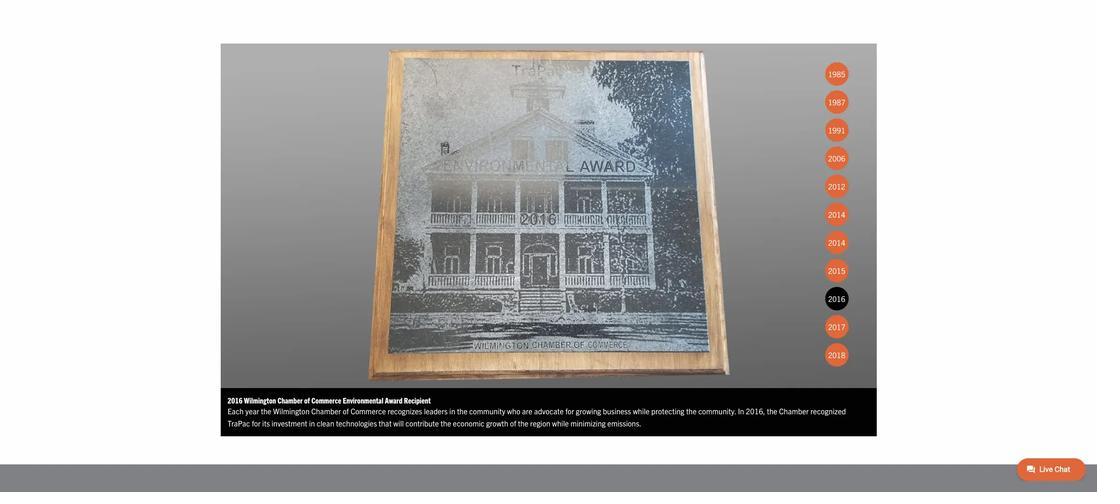 Task type: describe. For each thing, give the bounding box(es) containing it.
technologies
[[336, 419, 377, 429]]

1 vertical spatial for
[[252, 419, 261, 429]]

2015
[[829, 266, 846, 276]]

0 horizontal spatial of
[[304, 396, 310, 406]]

economic
[[453, 419, 485, 429]]

2016,
[[746, 407, 766, 416]]

the down leaders
[[441, 419, 451, 429]]

2016 for 2016
[[829, 295, 846, 304]]

that
[[379, 419, 392, 429]]

0 vertical spatial commerce
[[312, 396, 342, 406]]

leaders
[[424, 407, 448, 416]]

who
[[507, 407, 521, 416]]

2016 wilmington chamber of commerce environmental award recipient each year the wilmington chamber of commerce recognizes leaders in the community who are advocate for growing business while protecting the community. in 2016, the chamber recognized trapac for its investment in clean technologies that will contribute the economic growth of the region while minimizing emissions.
[[228, 396, 847, 429]]

2 vertical spatial of
[[510, 419, 517, 429]]

1 vertical spatial while
[[552, 419, 569, 429]]

2012
[[829, 182, 846, 191]]

advocate
[[534, 407, 564, 416]]

0 vertical spatial in
[[450, 407, 456, 416]]

1 2014 from the top
[[829, 210, 846, 220]]

emissions.
[[608, 419, 642, 429]]

award
[[385, 396, 403, 406]]

community
[[470, 407, 506, 416]]

its
[[262, 419, 270, 429]]

year
[[246, 407, 259, 416]]

1991
[[829, 126, 846, 135]]

2017
[[829, 323, 846, 332]]

2018
[[829, 351, 846, 360]]

contribute
[[406, 419, 439, 429]]



Task type: vqa. For each thing, say whether or not it's contained in the screenshot.
2nd 2014
yes



Task type: locate. For each thing, give the bounding box(es) containing it.
2 horizontal spatial of
[[510, 419, 517, 429]]

2014 up 2015
[[829, 238, 846, 248]]

chamber left recognized
[[780, 407, 809, 416]]

of up technologies
[[343, 407, 349, 416]]

chamber
[[278, 396, 303, 406], [311, 407, 341, 416], [780, 407, 809, 416]]

while up emissions.
[[633, 407, 650, 416]]

1987
[[829, 98, 846, 107]]

1 vertical spatial wilmington
[[273, 407, 310, 416]]

2016 up each
[[228, 396, 243, 406]]

while
[[633, 407, 650, 416], [552, 419, 569, 429]]

2016
[[829, 295, 846, 304], [228, 396, 243, 406]]

0 vertical spatial of
[[304, 396, 310, 406]]

0 vertical spatial for
[[566, 407, 575, 416]]

of up investment
[[304, 396, 310, 406]]

0 vertical spatial wilmington
[[244, 396, 276, 406]]

0 horizontal spatial while
[[552, 419, 569, 429]]

0 vertical spatial 2016
[[829, 295, 846, 304]]

community.
[[699, 407, 737, 416]]

1 horizontal spatial of
[[343, 407, 349, 416]]

wilmington up investment
[[273, 407, 310, 416]]

2014 down the 2012
[[829, 210, 846, 220]]

growth
[[486, 419, 509, 429]]

0 horizontal spatial in
[[309, 419, 315, 429]]

clean
[[317, 419, 334, 429]]

chamber up clean
[[311, 407, 341, 416]]

1 vertical spatial of
[[343, 407, 349, 416]]

the
[[261, 407, 272, 416], [457, 407, 468, 416], [687, 407, 697, 416], [767, 407, 778, 416], [441, 419, 451, 429], [518, 419, 529, 429]]

investment
[[272, 419, 308, 429]]

2014
[[829, 210, 846, 220], [829, 238, 846, 248]]

1 vertical spatial 2014
[[829, 238, 846, 248]]

wilmington
[[244, 396, 276, 406], [273, 407, 310, 416]]

for
[[566, 407, 575, 416], [252, 419, 261, 429]]

0 horizontal spatial chamber
[[278, 396, 303, 406]]

in left clean
[[309, 419, 315, 429]]

in right leaders
[[450, 407, 456, 416]]

recipient
[[404, 396, 431, 406]]

1 horizontal spatial in
[[450, 407, 456, 416]]

the up 'its'
[[261, 407, 272, 416]]

chamber up investment
[[278, 396, 303, 406]]

1 horizontal spatial commerce
[[351, 407, 386, 416]]

2016 inside 2016 wilmington chamber of commerce environmental award recipient each year the wilmington chamber of commerce recognizes leaders in the community who are advocate for growing business while protecting the community. in 2016, the chamber recognized trapac for its investment in clean technologies that will contribute the economic growth of the region while minimizing emissions.
[[228, 396, 243, 406]]

each
[[228, 407, 244, 416]]

commerce
[[312, 396, 342, 406], [351, 407, 386, 416]]

1 vertical spatial in
[[309, 419, 315, 429]]

1 horizontal spatial chamber
[[311, 407, 341, 416]]

1 horizontal spatial 2016
[[829, 295, 846, 304]]

growing
[[576, 407, 602, 416]]

in
[[738, 407, 745, 416]]

footer
[[0, 465, 1098, 493]]

for left growing
[[566, 407, 575, 416]]

environmental
[[343, 396, 384, 406]]

0 horizontal spatial 2016
[[228, 396, 243, 406]]

1 horizontal spatial for
[[566, 407, 575, 416]]

0 vertical spatial while
[[633, 407, 650, 416]]

will
[[394, 419, 404, 429]]

2006
[[829, 154, 846, 163]]

0 horizontal spatial commerce
[[312, 396, 342, 406]]

wilmington up year
[[244, 396, 276, 406]]

business
[[603, 407, 632, 416]]

1 horizontal spatial while
[[633, 407, 650, 416]]

0 vertical spatial 2014
[[829, 210, 846, 220]]

2016 for 2016 wilmington chamber of commerce environmental award recipient each year the wilmington chamber of commerce recognizes leaders in the community who are advocate for growing business while protecting the community. in 2016, the chamber recognized trapac for its investment in clean technologies that will contribute the economic growth of the region while minimizing emissions.
[[228, 396, 243, 406]]

0 horizontal spatial for
[[252, 419, 261, 429]]

minimizing
[[571, 419, 606, 429]]

1 vertical spatial 2016
[[228, 396, 243, 406]]

of
[[304, 396, 310, 406], [343, 407, 349, 416], [510, 419, 517, 429]]

for left 'its'
[[252, 419, 261, 429]]

recognizes
[[388, 407, 423, 416]]

the right 2016, at the right
[[767, 407, 778, 416]]

are
[[522, 407, 533, 416]]

1985
[[829, 69, 846, 79]]

commerce up clean
[[312, 396, 342, 406]]

recognized
[[811, 407, 847, 416]]

the down are
[[518, 419, 529, 429]]

in
[[450, 407, 456, 416], [309, 419, 315, 429]]

while down advocate at the bottom of page
[[552, 419, 569, 429]]

protecting
[[652, 407, 685, 416]]

1 vertical spatial commerce
[[351, 407, 386, 416]]

region
[[531, 419, 551, 429]]

2 2014 from the top
[[829, 238, 846, 248]]

the right "protecting"
[[687, 407, 697, 416]]

commerce down environmental
[[351, 407, 386, 416]]

trapac
[[228, 419, 250, 429]]

2016 down 2015
[[829, 295, 846, 304]]

the up economic
[[457, 407, 468, 416]]

2 horizontal spatial chamber
[[780, 407, 809, 416]]

of down who
[[510, 419, 517, 429]]



